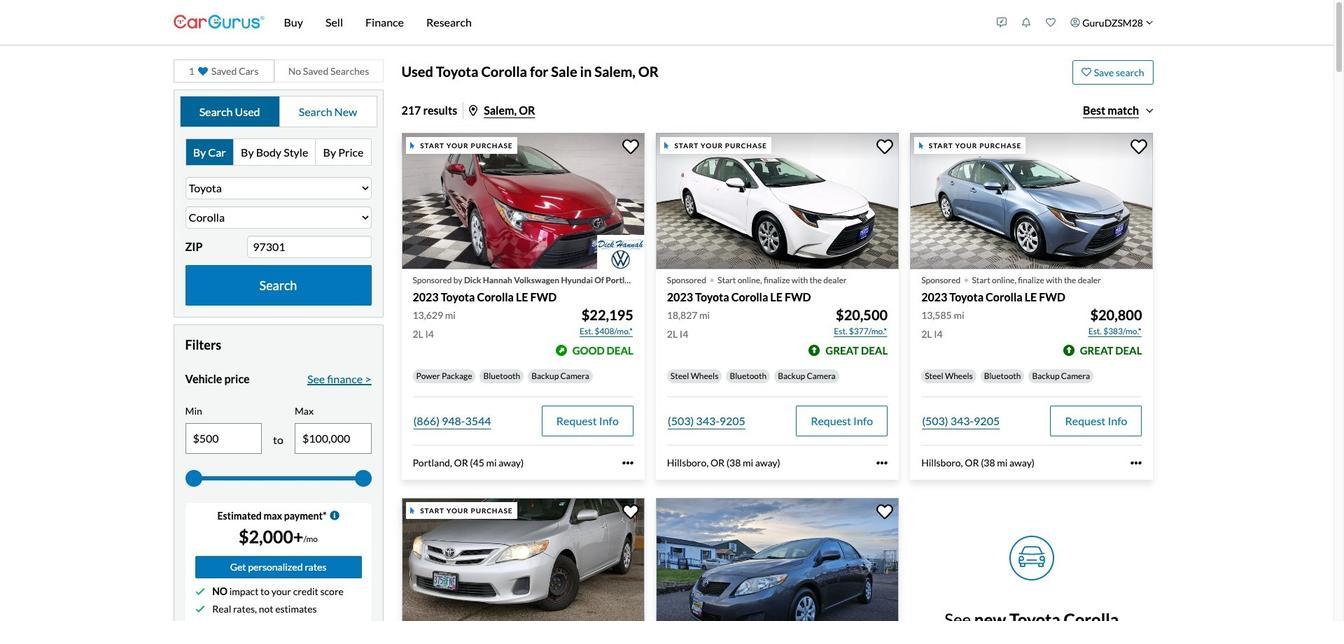 Task type: locate. For each thing, give the bounding box(es) containing it.
mouse pointer image
[[410, 142, 415, 149], [665, 142, 669, 149], [919, 142, 923, 149]]

menu
[[989, 3, 1161, 42]]

menu item
[[1063, 3, 1161, 42]]

info circle image
[[329, 511, 339, 521]]

2 horizontal spatial mouse pointer image
[[919, 142, 923, 149]]

1 horizontal spatial ellipsis h image
[[877, 458, 888, 469]]

menu bar
[[264, 0, 989, 45]]

ice cap 2023 toyota corolla le fwd sedan front-wheel drive continuously variable transmission image
[[656, 133, 899, 269]]

0 horizontal spatial ellipsis h image
[[622, 458, 634, 469]]

None telephone field
[[247, 236, 371, 258]]

None text field
[[186, 424, 261, 453], [295, 424, 371, 453], [186, 424, 261, 453], [295, 424, 371, 453]]

1 horizontal spatial mouse pointer image
[[665, 142, 669, 149]]

0 vertical spatial tab list
[[180, 96, 377, 128]]

saved cars image
[[1046, 18, 1056, 27]]

heart image
[[198, 66, 208, 76]]

2 mouse pointer image from the left
[[665, 142, 669, 149]]

tab list
[[180, 96, 377, 128], [185, 139, 371, 166]]

tab
[[180, 97, 280, 127], [280, 97, 376, 127], [186, 139, 234, 165], [234, 139, 316, 165], [316, 139, 371, 165]]

open notifications image
[[1021, 18, 1031, 27]]

classic silver metallic 2011 toyota corolla le sedan front-wheel drive 4-speed automatic image
[[402, 498, 645, 622]]

minimum slider
[[185, 470, 202, 487]]

mouse pointer image for ice cap 2023 toyota corolla le fwd sedan front-wheel drive continuously variable transmission image
[[665, 142, 669, 149]]

ruby flare pearl 2023 toyota corolla le fwd sedan front-wheel drive continuously variable transmission image
[[402, 133, 645, 269]]

add a car review image
[[997, 18, 1007, 27]]

ellipsis h image
[[622, 458, 634, 469], [877, 458, 888, 469]]

maximum slider
[[355, 470, 371, 487]]

0 horizontal spatial mouse pointer image
[[410, 142, 415, 149]]

3 mouse pointer image from the left
[[919, 142, 923, 149]]

1 mouse pointer image from the left
[[410, 142, 415, 149]]

mouse pointer image for celestite 2023 toyota corolla le fwd sedan front-wheel drive continuously variable transmission image
[[919, 142, 923, 149]]

1 ellipsis h image from the left
[[622, 458, 634, 469]]



Task type: vqa. For each thing, say whether or not it's contained in the screenshot.
check icon
yes



Task type: describe. For each thing, give the bounding box(es) containing it.
1 vertical spatial tab list
[[185, 139, 371, 166]]

user icon image
[[1070, 18, 1080, 27]]

check image
[[195, 587, 205, 597]]

ellipsis h image
[[1131, 458, 1142, 469]]

dick hannah volkswagen hyundai of portland image
[[597, 235, 645, 269]]

map marker alt image
[[469, 105, 478, 116]]

gray 2010 toyota corolla sedan  automatic image
[[656, 498, 899, 622]]

chevron down image
[[1146, 19, 1153, 26]]

mouse pointer image
[[410, 508, 415, 515]]

heart image
[[1082, 67, 1091, 77]]

celestite 2023 toyota corolla le fwd sedan front-wheel drive continuously variable transmission image
[[910, 133, 1154, 269]]

check image
[[195, 605, 205, 615]]

2 ellipsis h image from the left
[[877, 458, 888, 469]]



